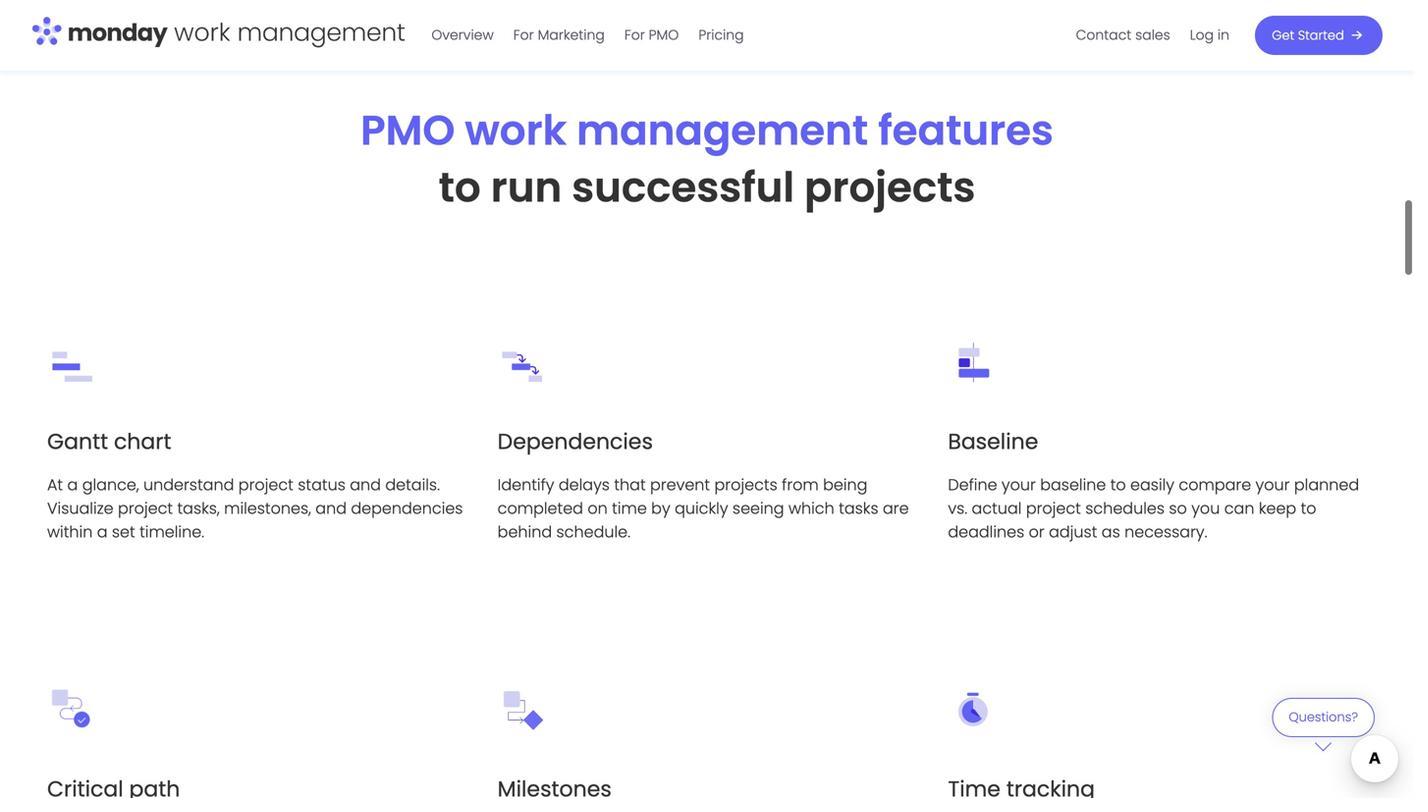 Task type: describe. For each thing, give the bounding box(es) containing it.
features
[[879, 102, 1054, 159]]

gantt
[[47, 427, 108, 457]]

visualize
[[47, 498, 114, 520]]

easily
[[1131, 474, 1175, 496]]

planned
[[1295, 474, 1360, 496]]

for marketing
[[514, 26, 605, 45]]

1 vertical spatial a
[[97, 521, 108, 543]]

status
[[298, 474, 346, 496]]

understand
[[143, 474, 234, 496]]

project inside define your baseline to easily compare your planned vs. actual project schedules so you can keep to deadlines or adjust as necessary.
[[1027, 498, 1082, 520]]

define your baseline to easily compare your planned vs. actual project schedules so you can keep to deadlines or adjust as necessary.
[[948, 474, 1360, 543]]

actual
[[972, 498, 1022, 520]]

vs.
[[948, 498, 968, 520]]

on
[[588, 498, 608, 520]]

successful
[[572, 159, 795, 216]]

started
[[1299, 27, 1345, 44]]

within
[[47, 521, 93, 543]]

dependencies
[[351, 498, 463, 520]]

monday.com work management image
[[31, 13, 406, 54]]

for marketing link
[[504, 20, 615, 51]]

by
[[652, 498, 671, 520]]

baseline
[[948, 427, 1039, 457]]

can
[[1225, 498, 1255, 520]]

deadlines
[[948, 521, 1025, 543]]

to inside pmo work management features to run successful projects
[[439, 159, 481, 216]]

projects inside pmo work management features to run successful projects
[[805, 159, 976, 216]]

sales
[[1136, 26, 1171, 45]]

for pmo
[[625, 26, 679, 45]]

marketing
[[538, 26, 605, 45]]

for pmo link
[[615, 20, 689, 51]]

at a glance, understand project status and details. visualize project tasks, milestones, and dependencies within a set timeline.
[[47, 474, 463, 543]]

work
[[465, 102, 567, 159]]

get
[[1273, 27, 1295, 44]]

main element
[[422, 0, 1383, 71]]

pricing link
[[689, 20, 754, 51]]

quickly
[[675, 498, 729, 520]]

identify
[[498, 474, 555, 496]]

log in
[[1191, 26, 1230, 45]]

timeline.
[[140, 521, 204, 543]]

adjust
[[1049, 521, 1098, 543]]

contact sales link
[[1067, 20, 1181, 51]]

define
[[948, 474, 998, 496]]

questions?
[[1289, 709, 1359, 727]]

dependencies
[[498, 427, 653, 457]]

list containing contact sales
[[1067, 0, 1240, 71]]

contact
[[1077, 26, 1132, 45]]

1 horizontal spatial project
[[239, 474, 294, 496]]

keep
[[1259, 498, 1297, 520]]

2 your from the left
[[1256, 474, 1291, 496]]

or
[[1029, 521, 1045, 543]]

0 vertical spatial and
[[350, 474, 381, 496]]

pmo inside main "element"
[[649, 26, 679, 45]]

completed
[[498, 498, 584, 520]]



Task type: locate. For each thing, give the bounding box(es) containing it.
1 vertical spatial to
[[1111, 474, 1127, 496]]

save time image
[[948, 686, 998, 735]]

get started
[[1273, 27, 1345, 44]]

questions? button
[[1273, 699, 1376, 752]]

prevent
[[651, 474, 711, 496]]

2 horizontal spatial to
[[1301, 498, 1317, 520]]

gantt image
[[47, 338, 96, 387]]

your up keep
[[1256, 474, 1291, 496]]

compare
[[1179, 474, 1252, 496]]

for left marketing
[[514, 26, 534, 45]]

list
[[1067, 0, 1240, 71]]

1 horizontal spatial a
[[97, 521, 108, 543]]

schedule.
[[557, 521, 631, 543]]

1 vertical spatial projects
[[715, 474, 778, 496]]

schedules
[[1086, 498, 1165, 520]]

to up schedules in the right bottom of the page
[[1111, 474, 1127, 496]]

dependensis image
[[498, 338, 547, 387]]

identify delays that prevent projects from being completed on time by quickly seeing which tasks are behind schedule.
[[498, 474, 909, 543]]

in
[[1218, 26, 1230, 45]]

tasks,
[[177, 498, 220, 520]]

log in link
[[1181, 20, 1240, 51]]

frame 1261159918 image
[[498, 686, 547, 735]]

0 vertical spatial to
[[439, 159, 481, 216]]

overview
[[432, 26, 494, 45]]

0 vertical spatial pmo
[[649, 26, 679, 45]]

1 horizontal spatial for
[[625, 26, 645, 45]]

for inside for pmo link
[[625, 26, 645, 45]]

to
[[439, 159, 481, 216], [1111, 474, 1127, 496], [1301, 498, 1317, 520]]

project
[[239, 474, 294, 496], [118, 498, 173, 520], [1027, 498, 1082, 520]]

details.
[[386, 474, 440, 496]]

pmo inside pmo work management features to run successful projects
[[361, 102, 455, 159]]

from
[[782, 474, 819, 496]]

for inside for marketing link
[[514, 26, 534, 45]]

necessary.
[[1125, 521, 1208, 543]]

to down planned
[[1301, 498, 1317, 520]]

0 horizontal spatial pmo
[[361, 102, 455, 159]]

contact sales
[[1077, 26, 1171, 45]]

0 vertical spatial a
[[67, 474, 78, 496]]

log
[[1191, 26, 1215, 45]]

for for for pmo
[[625, 26, 645, 45]]

0 horizontal spatial a
[[67, 474, 78, 496]]

1 vertical spatial and
[[316, 498, 347, 520]]

0 horizontal spatial projects
[[715, 474, 778, 496]]

get started button
[[1256, 16, 1383, 55]]

1 vertical spatial pmo
[[361, 102, 455, 159]]

delays
[[559, 474, 610, 496]]

project up or
[[1027, 498, 1082, 520]]

run
[[491, 159, 562, 216]]

1 your from the left
[[1002, 474, 1036, 496]]

1 horizontal spatial to
[[1111, 474, 1127, 496]]

milestones,
[[224, 498, 311, 520]]

a right at at the bottom left of page
[[67, 474, 78, 496]]

glance,
[[82, 474, 139, 496]]

2 for from the left
[[625, 26, 645, 45]]

0 horizontal spatial your
[[1002, 474, 1036, 496]]

1 horizontal spatial projects
[[805, 159, 976, 216]]

pricing
[[699, 26, 744, 45]]

1 horizontal spatial pmo
[[649, 26, 679, 45]]

tasks
[[839, 498, 879, 520]]

project up milestones,
[[239, 474, 294, 496]]

2 horizontal spatial project
[[1027, 498, 1082, 520]]

0 horizontal spatial to
[[439, 159, 481, 216]]

projects
[[805, 159, 976, 216], [715, 474, 778, 496]]

your up actual
[[1002, 474, 1036, 496]]

are
[[883, 498, 909, 520]]

you
[[1192, 498, 1221, 520]]

1 horizontal spatial your
[[1256, 474, 1291, 496]]

pmo
[[649, 26, 679, 45], [361, 102, 455, 159]]

gantt chart
[[47, 427, 171, 457]]

chart
[[114, 427, 171, 457]]

management
[[577, 102, 869, 159]]

seeing
[[733, 498, 785, 520]]

to left run
[[439, 159, 481, 216]]

and
[[350, 474, 381, 496], [316, 498, 347, 520]]

behind
[[498, 521, 552, 543]]

being
[[823, 474, 868, 496]]

for right marketing
[[625, 26, 645, 45]]

1 for from the left
[[514, 26, 534, 45]]

so
[[1170, 498, 1188, 520]]

0 horizontal spatial and
[[316, 498, 347, 520]]

and right status
[[350, 474, 381, 496]]

0 vertical spatial projects
[[805, 159, 976, 216]]

for for for marketing
[[514, 26, 534, 45]]

baseline
[[1041, 474, 1107, 496]]

time
[[612, 498, 647, 520]]

0 horizontal spatial project
[[118, 498, 173, 520]]

for
[[514, 26, 534, 45], [625, 26, 645, 45]]

pmo work management features to run successful projects
[[361, 102, 1054, 216]]

2 vertical spatial to
[[1301, 498, 1317, 520]]

process image
[[47, 686, 96, 735]]

a left set on the bottom left of the page
[[97, 521, 108, 543]]

at
[[47, 474, 63, 496]]

align image
[[948, 338, 998, 387]]

that
[[614, 474, 646, 496]]

a
[[67, 474, 78, 496], [97, 521, 108, 543]]

0 horizontal spatial for
[[514, 26, 534, 45]]

projects inside "identify delays that prevent projects from being completed on time by quickly seeing which tasks are behind schedule."
[[715, 474, 778, 496]]

which
[[789, 498, 835, 520]]

overview link
[[422, 20, 504, 51]]

as
[[1102, 521, 1121, 543]]

your
[[1002, 474, 1036, 496], [1256, 474, 1291, 496]]

and down status
[[316, 498, 347, 520]]

1 horizontal spatial and
[[350, 474, 381, 496]]

set
[[112, 521, 135, 543]]

project up set on the bottom left of the page
[[118, 498, 173, 520]]



Task type: vqa. For each thing, say whether or not it's contained in the screenshot.
gantt chart
yes



